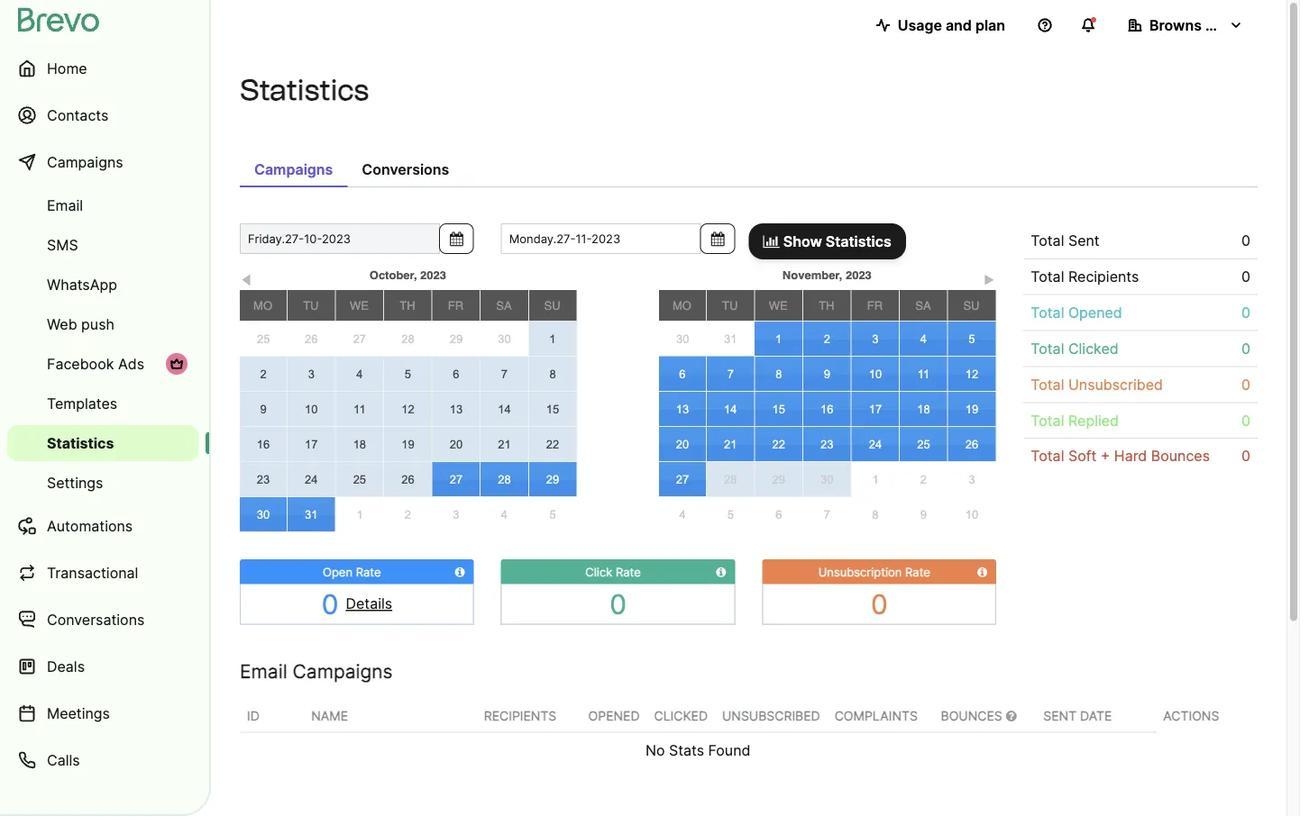 Task type: vqa. For each thing, say whether or not it's contained in the screenshot.


Task type: describe. For each thing, give the bounding box(es) containing it.
tu for 31
[[722, 299, 738, 312]]

0 vertical spatial 10
[[869, 367, 882, 381]]

0 vertical spatial 16 link
[[804, 392, 851, 427]]

27 for the right 27 link
[[676, 473, 689, 486]]

0 vertical spatial 18 link
[[900, 392, 947, 427]]

To text field
[[501, 224, 701, 254]]

0 vertical spatial 12 link
[[948, 357, 996, 391]]

th for 2
[[819, 299, 835, 312]]

29 for leftmost 29 link
[[450, 333, 463, 346]]

open
[[323, 565, 353, 579]]

we for november, 2023
[[769, 299, 788, 312]]

plan
[[976, 16, 1005, 34]]

web
[[47, 316, 77, 333]]

2 horizontal spatial 25 link
[[900, 427, 947, 462]]

0 horizontal spatial 26 link
[[287, 322, 336, 356]]

sms link
[[7, 227, 198, 263]]

open rate
[[323, 565, 381, 579]]

name
[[311, 709, 348, 724]]

27 for the middle 27 link
[[450, 473, 463, 486]]

2 21 link from the left
[[707, 427, 754, 462]]

november,
[[783, 268, 843, 282]]

0 horizontal spatial 7 link
[[481, 357, 528, 391]]

1 horizontal spatial 7 link
[[707, 357, 754, 391]]

0 horizontal spatial 7
[[501, 367, 508, 381]]

0 horizontal spatial campaigns link
[[7, 141, 198, 184]]

and
[[946, 16, 972, 34]]

conversions
[[362, 161, 449, 178]]

automations
[[47, 518, 133, 535]]

2 horizontal spatial 7 link
[[803, 498, 851, 532]]

2 horizontal spatial 8 link
[[851, 498, 900, 532]]

0 vertical spatial bounces
[[1151, 448, 1210, 465]]

browns
[[1150, 16, 1202, 34]]

transactional link
[[7, 552, 198, 595]]

0 horizontal spatial 10 link
[[288, 392, 335, 427]]

0 for total opened
[[1242, 304, 1251, 322]]

1 horizontal spatial 11
[[918, 367, 930, 381]]

1 22 link from the left
[[529, 427, 576, 462]]

deals link
[[7, 646, 198, 689]]

stats
[[669, 742, 704, 760]]

ads
[[118, 355, 144, 373]]

1 horizontal spatial 31 link
[[707, 322, 755, 356]]

facebook ads
[[47, 355, 144, 373]]

facebook ads link
[[7, 346, 198, 382]]

total unsubscribed
[[1031, 376, 1163, 394]]

show statistics button
[[749, 224, 906, 260]]

0 details
[[322, 588, 392, 621]]

replied
[[1069, 412, 1119, 429]]

october, 2023 link
[[287, 264, 529, 286]]

1 vertical spatial 31 link
[[288, 498, 335, 532]]

15 for 2nd '15' link from right
[[546, 403, 559, 416]]

1 vertical spatial 10
[[305, 403, 318, 416]]

no
[[646, 742, 665, 760]]

conversions link
[[347, 151, 464, 188]]

2 horizontal spatial 25
[[917, 438, 930, 451]]

enterprise
[[1206, 16, 1278, 34]]

1 horizontal spatial 28 link
[[481, 463, 528, 497]]

2 14 link from the left
[[707, 392, 754, 427]]

0 horizontal spatial bounces
[[941, 709, 1006, 724]]

1 vertical spatial 12 link
[[384, 392, 432, 427]]

fr for november, 2023
[[867, 299, 883, 312]]

0 horizontal spatial 24 link
[[288, 463, 335, 497]]

17 for bottommost 17 link
[[305, 438, 318, 451]]

unsubscription
[[818, 565, 902, 579]]

2 vertical spatial 9
[[921, 508, 927, 521]]

0 horizontal spatial 8 link
[[529, 357, 576, 391]]

calendar image for to text box
[[711, 232, 725, 246]]

1 horizontal spatial 6
[[679, 367, 686, 381]]

0 horizontal spatial 26
[[305, 333, 318, 346]]

calls link
[[7, 739, 198, 783]]

settings
[[47, 474, 103, 492]]

email campaigns
[[240, 660, 393, 683]]

total clicked
[[1031, 340, 1119, 358]]

0 horizontal spatial 18
[[353, 438, 366, 451]]

su for 5
[[963, 299, 980, 312]]

settings link
[[7, 465, 198, 501]]

◀
[[241, 274, 252, 287]]

contacts link
[[7, 94, 198, 137]]

16 for the topmost 16 link
[[821, 403, 834, 416]]

0 horizontal spatial 28
[[401, 333, 414, 346]]

campaigns up from "text box"
[[254, 161, 333, 178]]

◀ link
[[240, 270, 253, 287]]

total sent
[[1031, 232, 1100, 250]]

0 vertical spatial 11 link
[[900, 357, 947, 391]]

12 for the top 12 link
[[966, 367, 979, 381]]

1 vertical spatial 9 link
[[240, 392, 287, 427]]

total soft + hard bounces
[[1031, 448, 1210, 465]]

1 horizontal spatial 28
[[498, 473, 511, 486]]

web push link
[[7, 307, 198, 343]]

0 vertical spatial unsubscribed
[[1069, 376, 1163, 394]]

facebook
[[47, 355, 114, 373]]

fr for october, 2023
[[448, 299, 464, 312]]

browns enterprise
[[1150, 16, 1278, 34]]

meetings
[[47, 705, 110, 723]]

0 vertical spatial clicked
[[1069, 340, 1119, 358]]

0 horizontal spatial 19 link
[[384, 427, 432, 462]]

deals
[[47, 658, 85, 676]]

1 horizontal spatial 24
[[869, 438, 882, 451]]

2 horizontal spatial 6 link
[[755, 498, 803, 532]]

browns enterprise button
[[1114, 7, 1278, 43]]

bar chart image
[[763, 234, 780, 249]]

1 vertical spatial 18 link
[[336, 427, 383, 462]]

sms
[[47, 236, 78, 254]]

0 horizontal spatial 11 link
[[336, 392, 383, 427]]

1 horizontal spatial 23 link
[[804, 427, 851, 462]]

2 horizontal spatial 7
[[824, 508, 830, 522]]

23 for the leftmost 23 link
[[257, 473, 270, 486]]

1 horizontal spatial 27 link
[[433, 463, 480, 497]]

info circle image
[[716, 567, 726, 578]]

sent date
[[1044, 709, 1112, 724]]

0 horizontal spatial 11
[[354, 403, 366, 416]]

1 horizontal spatial 25
[[353, 473, 366, 486]]

show
[[783, 233, 822, 250]]

0 for total replied
[[1242, 412, 1251, 429]]

home link
[[7, 47, 198, 90]]

details
[[346, 596, 392, 613]]

whatsapp link
[[7, 267, 198, 303]]

rate for unsubscription rate
[[905, 565, 931, 579]]

0 vertical spatial 25 link
[[240, 322, 287, 356]]

0 for total unsubscribed
[[1242, 376, 1251, 394]]

0 vertical spatial 17 link
[[852, 392, 899, 427]]

total for total unsubscribed
[[1031, 376, 1064, 394]]

th for 28
[[400, 299, 415, 312]]

1 horizontal spatial 18
[[917, 403, 930, 416]]

1 vertical spatial 9
[[260, 403, 267, 416]]

▶ link
[[983, 270, 996, 287]]

20 for 1st 20 link from right
[[676, 438, 689, 451]]

13 for first "13" link from the left
[[450, 403, 463, 416]]

13 for first "13" link from right
[[676, 403, 689, 416]]

0 horizontal spatial 29 link
[[432, 322, 480, 356]]

1 horizontal spatial 29 link
[[529, 463, 576, 497]]

8 for middle the 8 link
[[776, 367, 782, 381]]

0 horizontal spatial 16 link
[[240, 427, 287, 462]]

1 vertical spatial 24
[[305, 473, 318, 486]]

actions
[[1164, 709, 1219, 724]]

1 13 link from the left
[[433, 392, 480, 427]]

total for total sent
[[1031, 232, 1064, 250]]

2 horizontal spatial 27 link
[[659, 463, 706, 497]]

found
[[708, 742, 751, 760]]

mo for 30
[[673, 299, 692, 312]]

21 for first "21" link from right
[[724, 438, 737, 451]]

0 horizontal spatial 6
[[453, 367, 459, 381]]

1 vertical spatial opened
[[588, 709, 640, 724]]

0 horizontal spatial 23 link
[[240, 463, 287, 497]]

usage and plan button
[[862, 7, 1020, 43]]

conversations
[[47, 611, 145, 629]]

usage
[[898, 16, 942, 34]]

conversations link
[[7, 599, 198, 642]]

2 horizontal spatial 26
[[966, 438, 979, 451]]

0 vertical spatial 9
[[824, 367, 830, 381]]

we for october, 2023
[[350, 299, 369, 312]]

no stats found
[[646, 742, 751, 760]]

2 horizontal spatial 6
[[776, 508, 782, 522]]

2 22 from the left
[[772, 438, 785, 451]]

transactional
[[47, 564, 138, 582]]

hard
[[1114, 448, 1147, 465]]

usage and plan
[[898, 16, 1005, 34]]

date
[[1080, 709, 1112, 724]]

8 for the 8 link to the right
[[872, 508, 879, 521]]

1 horizontal spatial 6 link
[[659, 357, 706, 391]]

1 horizontal spatial 19 link
[[948, 392, 996, 427]]

2 vertical spatial 25 link
[[336, 463, 383, 497]]

1 horizontal spatial 31
[[724, 333, 737, 346]]

sent
[[1069, 232, 1100, 250]]

statistics link
[[7, 426, 198, 462]]

automations link
[[7, 505, 198, 548]]

october, 2023
[[370, 268, 446, 282]]

november, 2023 link
[[707, 264, 948, 286]]

templates link
[[7, 386, 198, 422]]

From text field
[[240, 224, 440, 254]]

1 horizontal spatial 8 link
[[755, 357, 803, 391]]

2 horizontal spatial 28
[[724, 473, 737, 486]]

27 for the left 27 link
[[353, 333, 366, 346]]

2 vertical spatial 10 link
[[948, 498, 996, 532]]

contacts
[[47, 106, 109, 124]]



Task type: locate. For each thing, give the bounding box(es) containing it.
campaigns link up email link
[[7, 141, 198, 184]]

0 horizontal spatial 9 link
[[240, 392, 287, 427]]

rate for open rate
[[356, 565, 381, 579]]

sa for 4
[[915, 299, 931, 312]]

31
[[724, 333, 737, 346], [305, 508, 318, 522]]

0 horizontal spatial 31
[[305, 508, 318, 522]]

info circle image for open rate
[[455, 567, 465, 578]]

0 horizontal spatial 25
[[257, 333, 270, 346]]

0 horizontal spatial 12 link
[[384, 392, 432, 427]]

2 total from the top
[[1031, 268, 1064, 286]]

0 vertical spatial 9 link
[[804, 357, 851, 391]]

1 rate from the left
[[356, 565, 381, 579]]

show statistics
[[780, 233, 892, 250]]

2 we from the left
[[769, 299, 788, 312]]

29
[[450, 333, 463, 346], [546, 473, 559, 486], [772, 473, 785, 486]]

20 link
[[433, 427, 480, 462], [659, 427, 706, 462]]

2
[[824, 332, 830, 346], [260, 367, 267, 381], [921, 473, 927, 487], [405, 508, 411, 522]]

0 horizontal spatial 25 link
[[240, 322, 287, 356]]

1 vertical spatial unsubscribed
[[722, 709, 820, 724]]

1 total from the top
[[1031, 232, 1064, 250]]

rate right open
[[356, 565, 381, 579]]

email link
[[7, 188, 198, 224]]

2 vertical spatial 10
[[966, 508, 979, 521]]

october,
[[370, 268, 417, 282]]

0 horizontal spatial 10
[[305, 403, 318, 416]]

1 2023 from the left
[[420, 268, 446, 282]]

14 link
[[481, 392, 528, 427], [707, 392, 754, 427]]

1
[[549, 332, 556, 346], [775, 332, 782, 346], [872, 473, 879, 487], [357, 508, 363, 522]]

rate right the unsubscription
[[905, 565, 931, 579]]

left___rvooi image
[[170, 357, 184, 372]]

0 horizontal spatial 17
[[305, 438, 318, 451]]

2023
[[420, 268, 446, 282], [846, 268, 872, 282]]

1 vertical spatial bounces
[[941, 709, 1006, 724]]

1 15 from the left
[[546, 403, 559, 416]]

statistics
[[240, 73, 369, 107], [826, 233, 892, 250], [47, 435, 114, 452]]

9
[[824, 367, 830, 381], [260, 403, 267, 416], [921, 508, 927, 521]]

total left 'replied'
[[1031, 412, 1064, 429]]

2 tu from the left
[[722, 299, 738, 312]]

2 13 link from the left
[[659, 392, 706, 427]]

mo
[[253, 299, 272, 312], [673, 299, 692, 312]]

total for total recipients
[[1031, 268, 1064, 286]]

3
[[872, 332, 879, 346], [308, 367, 315, 381], [969, 473, 975, 487], [453, 508, 459, 522]]

2 horizontal spatial 29
[[772, 473, 785, 486]]

13
[[450, 403, 463, 416], [676, 403, 689, 416]]

2 th from the left
[[819, 299, 835, 312]]

6 total from the top
[[1031, 412, 1064, 429]]

2 su from the left
[[963, 299, 980, 312]]

calendar image up october, 2023 link
[[450, 232, 463, 246]]

1 vertical spatial 18
[[353, 438, 366, 451]]

1 we from the left
[[350, 299, 369, 312]]

total down total opened
[[1031, 340, 1064, 358]]

19 for the rightmost 19 link
[[966, 403, 979, 416]]

1 20 from the left
[[450, 438, 463, 451]]

0 horizontal spatial 18 link
[[336, 427, 383, 462]]

meetings link
[[7, 693, 198, 736]]

rate
[[356, 565, 381, 579], [616, 565, 641, 579], [905, 565, 931, 579]]

unsubscribed up 'replied'
[[1069, 376, 1163, 394]]

november, 2023 ▶
[[783, 268, 995, 287]]

1 vertical spatial 17
[[305, 438, 318, 451]]

11
[[918, 367, 930, 381], [354, 403, 366, 416]]

0 horizontal spatial mo
[[253, 299, 272, 312]]

su for 1
[[544, 299, 560, 312]]

25
[[257, 333, 270, 346], [917, 438, 930, 451], [353, 473, 366, 486]]

push
[[81, 316, 115, 333]]

1 fr from the left
[[448, 299, 464, 312]]

17 link
[[852, 392, 899, 427], [288, 427, 335, 462]]

2 horizontal spatial 26 link
[[948, 427, 996, 462]]

email up "id"
[[240, 660, 287, 683]]

1 vertical spatial 17 link
[[288, 427, 335, 462]]

8
[[550, 367, 556, 381], [776, 367, 782, 381], [872, 508, 879, 521]]

mo for 25
[[253, 299, 272, 312]]

0 for total soft + hard bounces
[[1242, 448, 1251, 465]]

total replied
[[1031, 412, 1119, 429]]

statistics inside button
[[826, 233, 892, 250]]

2 vertical spatial 26 link
[[384, 463, 432, 497]]

1 tu from the left
[[303, 299, 319, 312]]

1 vertical spatial 23
[[257, 473, 270, 486]]

24
[[869, 438, 882, 451], [305, 473, 318, 486]]

16 link
[[804, 392, 851, 427], [240, 427, 287, 462]]

1 horizontal spatial 11 link
[[900, 357, 947, 391]]

complaints
[[835, 709, 918, 724]]

2023 down "show statistics" in the right top of the page
[[846, 268, 872, 282]]

17 for the topmost 17 link
[[869, 403, 882, 416]]

1 horizontal spatial 20 link
[[659, 427, 706, 462]]

1 link
[[529, 322, 576, 356], [755, 322, 803, 356], [852, 463, 900, 497], [336, 498, 384, 532]]

1 horizontal spatial 10
[[869, 367, 882, 381]]

2 rate from the left
[[616, 565, 641, 579]]

0 vertical spatial 24 link
[[852, 427, 899, 462]]

1 21 link from the left
[[481, 427, 528, 462]]

email for email campaigns
[[240, 660, 287, 683]]

1 horizontal spatial th
[[819, 299, 835, 312]]

total down total clicked
[[1031, 376, 1064, 394]]

unsubscription rate
[[818, 565, 931, 579]]

id
[[247, 709, 259, 724]]

click rate
[[586, 565, 641, 579]]

1 th from the left
[[400, 299, 415, 312]]

th
[[400, 299, 415, 312], [819, 299, 835, 312]]

2 20 link from the left
[[659, 427, 706, 462]]

4 total from the top
[[1031, 340, 1064, 358]]

0 horizontal spatial 21
[[498, 438, 511, 451]]

clicked up the stats
[[654, 709, 708, 724]]

2 horizontal spatial 10 link
[[948, 498, 996, 532]]

2 info circle image from the left
[[978, 567, 988, 578]]

calendar image left bar chart image
[[711, 232, 725, 246]]

29 for the middle 29 link
[[546, 473, 559, 486]]

1 info circle image from the left
[[455, 567, 465, 578]]

1 horizontal spatial 21
[[724, 438, 737, 451]]

sent
[[1044, 709, 1077, 724]]

3 link
[[852, 322, 899, 356], [288, 357, 335, 391], [948, 463, 996, 497], [432, 498, 480, 532]]

1 horizontal spatial unsubscribed
[[1069, 376, 1163, 394]]

0 horizontal spatial 20 link
[[433, 427, 480, 462]]

1 horizontal spatial 12
[[966, 367, 979, 381]]

0 horizontal spatial 15
[[546, 403, 559, 416]]

info circle image for unsubscription rate
[[978, 567, 988, 578]]

2023 for november,
[[846, 268, 872, 282]]

1 vertical spatial 25 link
[[900, 427, 947, 462]]

2 fr from the left
[[867, 299, 883, 312]]

total down total sent
[[1031, 268, 1064, 286]]

0 vertical spatial email
[[47, 197, 83, 214]]

18 link
[[900, 392, 947, 427], [336, 427, 383, 462]]

10 link
[[852, 357, 899, 391], [288, 392, 335, 427], [948, 498, 996, 532]]

tu for 26
[[303, 299, 319, 312]]

campaigns link up from "text box"
[[240, 151, 347, 188]]

0 horizontal spatial 20
[[450, 438, 463, 451]]

29 for the right 29 link
[[772, 473, 785, 486]]

2023 for october,
[[420, 268, 446, 282]]

th down the 'november, 2023' link
[[819, 299, 835, 312]]

0 horizontal spatial 27 link
[[336, 322, 384, 356]]

we
[[350, 299, 369, 312], [769, 299, 788, 312]]

13 link
[[433, 392, 480, 427], [659, 392, 706, 427]]

1 horizontal spatial 7
[[727, 367, 734, 381]]

1 horizontal spatial 10 link
[[852, 357, 899, 391]]

0 horizontal spatial 6 link
[[433, 357, 480, 391]]

7 link
[[481, 357, 528, 391], [707, 357, 754, 391], [803, 498, 851, 532]]

total for total soft + hard bounces
[[1031, 448, 1064, 465]]

2 15 link from the left
[[755, 392, 803, 427]]

1 horizontal spatial opened
[[1069, 304, 1122, 322]]

19 for left 19 link
[[401, 438, 414, 451]]

23 for right 23 link
[[821, 438, 834, 451]]

8 link
[[529, 357, 576, 391], [755, 357, 803, 391], [851, 498, 900, 532]]

2 21 from the left
[[724, 438, 737, 451]]

2 horizontal spatial 29 link
[[755, 463, 803, 497]]

1 horizontal spatial campaigns link
[[240, 151, 347, 188]]

12 for bottommost 12 link
[[401, 403, 414, 416]]

total for total replied
[[1031, 412, 1064, 429]]

calls
[[47, 752, 80, 770]]

▶
[[984, 274, 995, 287]]

1 21 from the left
[[498, 438, 511, 451]]

1 22 from the left
[[546, 438, 559, 451]]

bounces right hard
[[1151, 448, 1210, 465]]

2 15 from the left
[[772, 403, 785, 416]]

0 horizontal spatial 31 link
[[288, 498, 335, 532]]

8 for the leftmost the 8 link
[[550, 367, 556, 381]]

1 14 from the left
[[498, 403, 511, 416]]

email up sms
[[47, 197, 83, 214]]

1 horizontal spatial su
[[963, 299, 980, 312]]

2 20 from the left
[[676, 438, 689, 451]]

0 horizontal spatial 27
[[353, 333, 366, 346]]

0 horizontal spatial 2023
[[420, 268, 446, 282]]

1 13 from the left
[[450, 403, 463, 416]]

14
[[498, 403, 511, 416], [724, 403, 737, 416]]

2 horizontal spatial 9 link
[[900, 498, 948, 532]]

0 vertical spatial 23
[[821, 438, 834, 451]]

home
[[47, 60, 87, 77]]

0 horizontal spatial clicked
[[654, 709, 708, 724]]

0 horizontal spatial unsubscribed
[[722, 709, 820, 724]]

22 link
[[529, 427, 576, 462], [755, 427, 803, 462]]

1 horizontal spatial clicked
[[1069, 340, 1119, 358]]

unsubscribed up the found
[[722, 709, 820, 724]]

0 vertical spatial 10 link
[[852, 357, 899, 391]]

total
[[1031, 232, 1064, 250], [1031, 268, 1064, 286], [1031, 304, 1064, 322], [1031, 340, 1064, 358], [1031, 376, 1064, 394], [1031, 412, 1064, 429], [1031, 448, 1064, 465]]

2 13 from the left
[[676, 403, 689, 416]]

1 horizontal spatial 9 link
[[804, 357, 851, 391]]

1 horizontal spatial 16
[[821, 403, 834, 416]]

web push
[[47, 316, 115, 333]]

1 vertical spatial 23 link
[[240, 463, 287, 497]]

campaigns up name
[[293, 660, 393, 683]]

5
[[969, 332, 975, 346], [405, 367, 411, 381], [727, 508, 734, 522], [550, 508, 556, 522]]

we down november,
[[769, 299, 788, 312]]

15 for 1st '15' link from the right
[[772, 403, 785, 416]]

unsubscribed
[[1069, 376, 1163, 394], [722, 709, 820, 724]]

27
[[353, 333, 366, 346], [450, 473, 463, 486], [676, 473, 689, 486]]

24 link
[[852, 427, 899, 462], [288, 463, 335, 497]]

2023 right october,
[[420, 268, 446, 282]]

26
[[305, 333, 318, 346], [966, 438, 979, 451], [401, 473, 414, 486]]

fr down october, 2023 link
[[448, 299, 464, 312]]

1 vertical spatial recipients
[[484, 709, 557, 724]]

total up total clicked
[[1031, 304, 1064, 322]]

1 horizontal spatial 26 link
[[384, 463, 432, 497]]

0 vertical spatial 25
[[257, 333, 270, 346]]

16 for the left 16 link
[[257, 438, 270, 451]]

1 vertical spatial 19
[[401, 438, 414, 451]]

total for total clicked
[[1031, 340, 1064, 358]]

2 sa from the left
[[915, 299, 931, 312]]

0 vertical spatial opened
[[1069, 304, 1122, 322]]

1 horizontal spatial 9
[[824, 367, 830, 381]]

we down october, 2023 link
[[350, 299, 369, 312]]

28 link
[[384, 322, 432, 356], [481, 463, 528, 497], [707, 463, 754, 497]]

1 horizontal spatial 22
[[772, 438, 785, 451]]

1 15 link from the left
[[529, 392, 576, 427]]

18
[[917, 403, 930, 416], [353, 438, 366, 451]]

2 mo from the left
[[673, 299, 692, 312]]

2 22 link from the left
[[755, 427, 803, 462]]

31 link
[[707, 322, 755, 356], [288, 498, 335, 532]]

1 calendar image from the left
[[450, 232, 463, 246]]

info circle image
[[455, 567, 465, 578], [978, 567, 988, 578]]

rate for click rate
[[616, 565, 641, 579]]

fr
[[448, 299, 464, 312], [867, 299, 883, 312]]

calendar image for from "text box"
[[450, 232, 463, 246]]

th down october, 2023
[[400, 299, 415, 312]]

0 horizontal spatial th
[[400, 299, 415, 312]]

total recipients
[[1031, 268, 1139, 286]]

2 vertical spatial 25
[[353, 473, 366, 486]]

0 for total clicked
[[1242, 340, 1251, 358]]

1 mo from the left
[[253, 299, 272, 312]]

1 sa from the left
[[496, 299, 512, 312]]

bounces left sent
[[941, 709, 1006, 724]]

2023 inside november, 2023 ▶
[[846, 268, 872, 282]]

1 14 link from the left
[[481, 392, 528, 427]]

0 horizontal spatial 14
[[498, 403, 511, 416]]

0
[[1242, 232, 1251, 250], [1242, 268, 1251, 286], [1242, 304, 1251, 322], [1242, 340, 1251, 358], [1242, 376, 1251, 394], [1242, 412, 1251, 429], [1242, 448, 1251, 465], [322, 588, 339, 621], [610, 588, 627, 621], [871, 588, 888, 621]]

click
[[586, 565, 613, 579]]

1 horizontal spatial 26
[[401, 473, 414, 486]]

0 horizontal spatial rate
[[356, 565, 381, 579]]

calendar image
[[450, 232, 463, 246], [711, 232, 725, 246]]

total left soft
[[1031, 448, 1064, 465]]

3 total from the top
[[1031, 304, 1064, 322]]

email for email
[[47, 197, 83, 214]]

templates
[[47, 395, 117, 413]]

1 horizontal spatial 25 link
[[336, 463, 383, 497]]

12
[[966, 367, 979, 381], [401, 403, 414, 416]]

0 horizontal spatial opened
[[588, 709, 640, 724]]

0 horizontal spatial 22
[[546, 438, 559, 451]]

1 horizontal spatial recipients
[[1069, 268, 1139, 286]]

fr down november, 2023 ▶
[[867, 299, 883, 312]]

12 link
[[948, 357, 996, 391], [384, 392, 432, 427]]

17
[[869, 403, 882, 416], [305, 438, 318, 451]]

2 calendar image from the left
[[711, 232, 725, 246]]

7 total from the top
[[1031, 448, 1064, 465]]

0 horizontal spatial 12
[[401, 403, 414, 416]]

total for total opened
[[1031, 304, 1064, 322]]

0 horizontal spatial 28 link
[[384, 322, 432, 356]]

recipients
[[1069, 268, 1139, 286], [484, 709, 557, 724]]

whatsapp
[[47, 276, 117, 294]]

clicked up total unsubscribed
[[1069, 340, 1119, 358]]

1 horizontal spatial we
[[769, 299, 788, 312]]

sa for 30
[[496, 299, 512, 312]]

28
[[401, 333, 414, 346], [498, 473, 511, 486], [724, 473, 737, 486]]

2 14 from the left
[[724, 403, 737, 416]]

su down to text box
[[544, 299, 560, 312]]

3 rate from the left
[[905, 565, 931, 579]]

1 20 link from the left
[[433, 427, 480, 462]]

+
[[1101, 448, 1110, 465]]

rate right click
[[616, 565, 641, 579]]

25 link
[[240, 322, 287, 356], [900, 427, 947, 462], [336, 463, 383, 497]]

20
[[450, 438, 463, 451], [676, 438, 689, 451]]

campaigns
[[47, 153, 123, 171], [254, 161, 333, 178], [293, 660, 393, 683]]

16
[[821, 403, 834, 416], [257, 438, 270, 451]]

0 for total sent
[[1242, 232, 1251, 250]]

20 for second 20 link from the right
[[450, 438, 463, 451]]

0 horizontal spatial fr
[[448, 299, 464, 312]]

2 horizontal spatial 28 link
[[707, 463, 754, 497]]

1 su from the left
[[544, 299, 560, 312]]

1 horizontal spatial 15 link
[[755, 392, 803, 427]]

2 vertical spatial statistics
[[47, 435, 114, 452]]

0 horizontal spatial sa
[[496, 299, 512, 312]]

soft
[[1069, 448, 1097, 465]]

1 horizontal spatial statistics
[[240, 73, 369, 107]]

su
[[544, 299, 560, 312], [963, 299, 980, 312]]

14 for 1st the 14 link from the left
[[498, 403, 511, 416]]

2 horizontal spatial 27
[[676, 473, 689, 486]]

2 2023 from the left
[[846, 268, 872, 282]]

total left 'sent'
[[1031, 232, 1064, 250]]

1 horizontal spatial rate
[[616, 565, 641, 579]]

21 for second "21" link from right
[[498, 438, 511, 451]]

5 total from the top
[[1031, 376, 1064, 394]]

campaigns up email link
[[47, 153, 123, 171]]

total opened
[[1031, 304, 1122, 322]]

0 for total recipients
[[1242, 268, 1251, 286]]

clicked
[[1069, 340, 1119, 358], [654, 709, 708, 724]]

14 for 1st the 14 link from the right
[[724, 403, 737, 416]]

2 link
[[804, 322, 851, 356], [240, 357, 287, 391], [900, 463, 948, 497], [384, 498, 432, 532]]

su down november, 2023 ▶
[[963, 299, 980, 312]]



